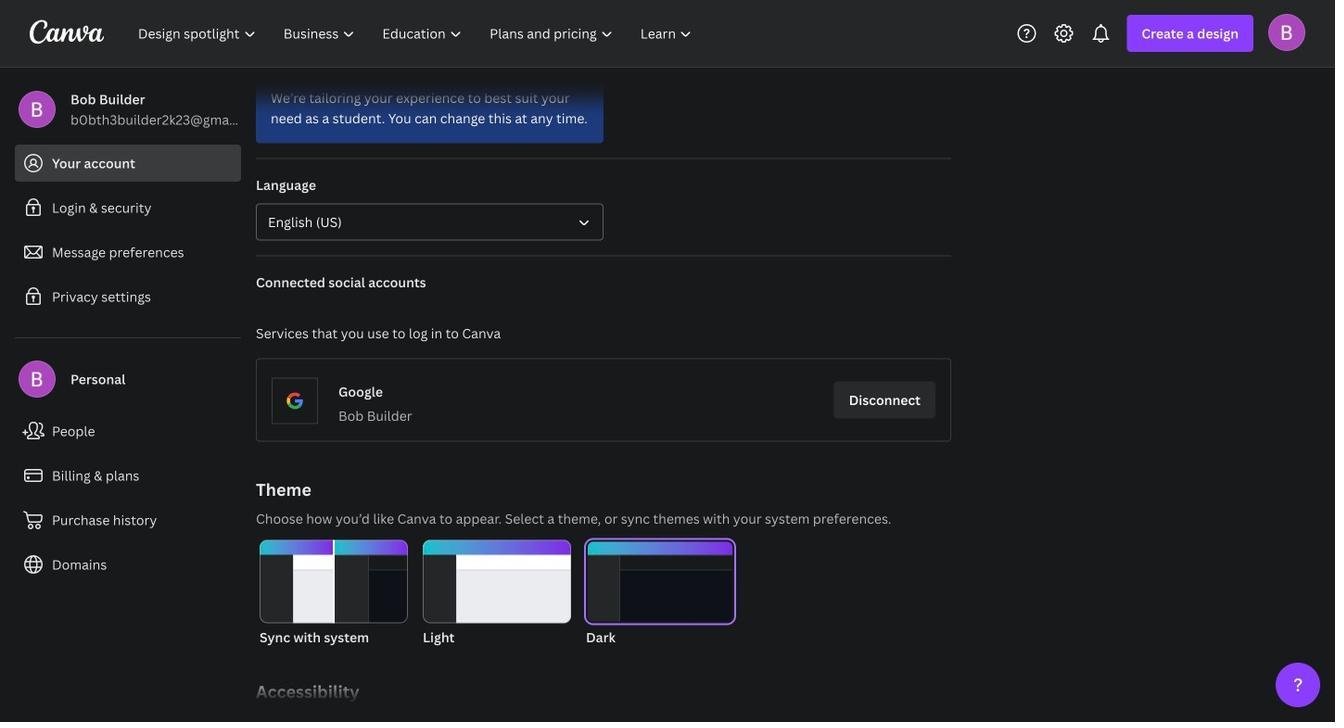 Task type: locate. For each thing, give the bounding box(es) containing it.
None button
[[260, 540, 408, 648], [423, 540, 571, 648], [586, 540, 735, 648], [260, 540, 408, 648], [423, 540, 571, 648], [586, 540, 735, 648]]

bob builder image
[[1269, 14, 1306, 51]]

Language: English (US) button
[[256, 204, 604, 241]]

top level navigation element
[[126, 15, 708, 52]]



Task type: vqa. For each thing, say whether or not it's contained in the screenshot.
'button'
yes



